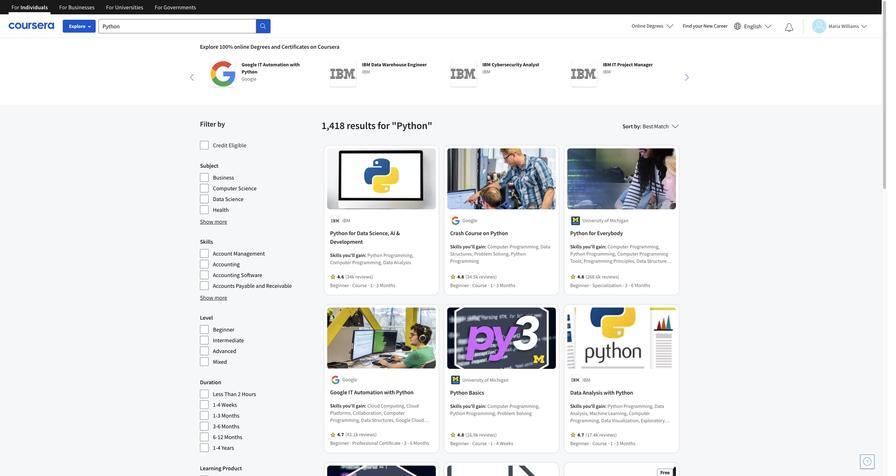 Task type: describe. For each thing, give the bounding box(es) containing it.
programming, down basics
[[466, 410, 496, 416]]

weeks inside duration group
[[222, 401, 237, 408]]

· down algorithms,
[[608, 440, 609, 447]]

automation for google it automation with python
[[354, 389, 383, 396]]

than
[[224, 390, 237, 398]]

less
[[213, 390, 223, 398]]

· down 4.8 (16.9k reviews)
[[488, 440, 489, 447]]

for for governments
[[155, 4, 163, 11]]

100%
[[219, 43, 233, 50]]

crash course on python
[[450, 230, 508, 237]]

1- for 1-4 years
[[213, 444, 218, 451]]

solving, inside computer programming, data structures, problem solving, python programming
[[493, 251, 510, 257]]

python inside google it automation with python google
[[242, 68, 257, 75]]

· down (34k
[[350, 282, 351, 289]]

1,418
[[322, 119, 345, 132]]

algorithms,
[[590, 432, 614, 438]]

reviews) for google it automation with python
[[359, 432, 377, 438]]

cloud right computing,
[[407, 403, 419, 409]]

automation for google it automation with python google
[[263, 61, 289, 68]]

1 for course
[[490, 282, 493, 289]]

3 right the certificate
[[404, 440, 406, 447]]

skills you'll gain : down python for everybody
[[570, 244, 608, 250]]

programming, up solving
[[510, 403, 540, 409]]

warehouse
[[382, 61, 407, 68]]

"python"
[[392, 119, 432, 132]]

months up years
[[224, 433, 242, 441]]

: for python for data science, ai & development
[[365, 252, 366, 259]]

1 vertical spatial statistics,
[[574, 439, 595, 445]]

3 right the specialization
[[625, 282, 628, 289]]

you'll for python for data science, ai & development
[[343, 252, 355, 259]]

results
[[347, 119, 376, 132]]

solving, inside cloud computing, cloud platforms, collaboration, computer programming, data structures, google cloud platform, leadership and management, problem solving, python programming
[[330, 432, 347, 438]]

credit
[[213, 142, 228, 149]]

filter
[[200, 119, 216, 128]]

skills you'll gain : for google it automation with python
[[330, 403, 367, 409]]

level group
[[200, 313, 317, 366]]

it for ibm it project manager ibm
[[612, 61, 616, 68]]

course for data analysis with python
[[592, 440, 607, 447]]

english
[[744, 22, 762, 30]]

analysis inside "link"
[[583, 389, 603, 396]]

online
[[234, 43, 249, 50]]

programming, up (17.4k
[[570, 417, 600, 424]]

computer inside cloud computing, cloud platforms, collaboration, computer programming, data structures, google cloud platform, leadership and management, problem solving, python programming
[[384, 410, 405, 416]]

eligible
[[229, 142, 246, 149]]

(42.1k
[[345, 432, 358, 438]]

subject
[[200, 162, 218, 169]]

computer science
[[213, 185, 257, 192]]

certificates
[[282, 43, 309, 50]]

engineer
[[407, 61, 427, 68]]

and inside cloud computing, cloud platforms, collaboration, computer programming, data structures, google cloud platform, leadership and management, problem solving, python programming
[[375, 424, 383, 431]]

problem for basics
[[497, 410, 515, 416]]

course for python basics
[[472, 440, 487, 447]]

payable
[[236, 282, 255, 289]]

new
[[704, 23, 713, 29]]

your
[[693, 23, 703, 29]]

(268.6k
[[586, 274, 601, 280]]

explore button
[[63, 20, 96, 33]]

data science
[[213, 195, 244, 203]]

university for for
[[583, 217, 604, 224]]

reviews) for python for everybody
[[602, 274, 619, 280]]

less than 2 hours
[[213, 390, 256, 398]]

learning product group
[[200, 464, 317, 476]]

1-4 weeks
[[213, 401, 237, 408]]

computing,
[[381, 403, 406, 409]]

months down computer programming, data structures, problem solving, python programming
[[500, 282, 515, 289]]

google up google it automation with python
[[342, 377, 357, 383]]

4.6
[[337, 274, 344, 280]]

accounts
[[213, 282, 235, 289]]

for businesses
[[59, 4, 95, 11]]

1 horizontal spatial weeks
[[500, 440, 513, 447]]

credit eligible
[[213, 142, 246, 149]]

python basics link
[[450, 388, 553, 397]]

on inside crash course on python link
[[483, 230, 489, 237]]

platform,
[[330, 424, 350, 431]]

: for python basics
[[485, 403, 487, 409]]

python inside cloud computing, cloud platforms, collaboration, computer programming, data structures, google cloud platform, leadership and management, problem solving, python programming
[[348, 432, 363, 438]]

filter by
[[200, 119, 225, 128]]

for for universities
[[106, 4, 114, 11]]

show more button for accounts payable and receivable
[[200, 293, 227, 302]]

beginner for python for everybody
[[570, 282, 589, 289]]

crash
[[450, 230, 464, 237]]

· down (16.9k
[[470, 440, 471, 447]]

sort
[[623, 123, 633, 130]]

4 for weeks
[[218, 401, 220, 408]]

manager
[[634, 61, 653, 68]]

show more for health
[[200, 218, 227, 225]]

coursera
[[318, 43, 339, 50]]

1 horizontal spatial and
[[271, 43, 280, 50]]

gain for python for data science, ai & development
[[356, 252, 365, 259]]

2
[[238, 390, 241, 398]]

maria
[[829, 23, 840, 29]]

skills group
[[200, 237, 317, 290]]

for for individuals
[[11, 4, 19, 11]]

ai
[[390, 230, 395, 237]]

months down python programming, computer programming, data analysis
[[380, 282, 395, 289]]

with for google it automation with python google
[[290, 61, 300, 68]]

visualization,
[[612, 417, 640, 424]]

specialization
[[592, 282, 622, 289]]

months right the specialization
[[635, 282, 650, 289]]

1,418 results for "python"
[[322, 119, 432, 132]]

data inside data analysis with python "link"
[[570, 389, 582, 396]]

4.8 for everybody
[[577, 274, 584, 280]]

learning inside the python programming, data analysis, machine learning, computer programming, data visualization, exploratory data analysis, general statistics, machine learning algorithms, plot (graphics), probability & statistics, regression
[[570, 432, 589, 438]]

computer programming, python programming, problem solving
[[450, 403, 540, 416]]

online degrees button
[[626, 18, 679, 34]]

1- for 1-4 weeks
[[213, 401, 218, 408]]

· down (17.4k
[[590, 440, 591, 447]]

for individuals
[[11, 4, 48, 11]]

years
[[222, 444, 234, 451]]

3 down the 4.8 (34.5k reviews) on the bottom right of page
[[496, 282, 499, 289]]

help center image
[[863, 457, 872, 466]]

degrees inside dropdown button
[[647, 23, 664, 29]]

duration group
[[200, 378, 317, 452]]

learning,
[[608, 410, 628, 416]]

beginner for python basics
[[450, 440, 469, 447]]

data inside python for data science, ai & development
[[357, 230, 368, 237]]

reviews) for python for data science, ai & development
[[355, 274, 373, 280]]

skills down python for everybody
[[570, 244, 582, 250]]

reviews) for python basics
[[479, 432, 497, 438]]

python basics
[[450, 389, 484, 396]]

months up 3-6 months
[[222, 412, 239, 419]]

4.7 (17.4k reviews)
[[577, 432, 617, 438]]

: left 'best'
[[640, 123, 642, 130]]

beginner · course · 1 - 4 weeks
[[450, 440, 513, 447]]

reviews) for crash course on python
[[479, 274, 497, 280]]

certificate
[[379, 440, 401, 447]]

: down everybody
[[605, 244, 607, 250]]

governments
[[164, 4, 196, 11]]

beginner for data analysis with python
[[570, 440, 589, 447]]

python inside the python programming, data analysis, machine learning, computer programming, data visualization, exploratory data analysis, general statistics, machine learning algorithms, plot (graphics), probability & statistics, regression
[[608, 403, 623, 409]]

michigan for python basics
[[490, 377, 509, 383]]

google down online
[[242, 61, 257, 68]]

python for everybody link
[[570, 229, 673, 237]]

course for crash course on python
[[472, 282, 487, 289]]

with inside "link"
[[604, 389, 615, 396]]

python programming, data analysis, machine learning, computer programming, data visualization, exploratory data analysis, general statistics, machine learning algorithms, plot (graphics), probability & statistics, regression
[[570, 403, 671, 445]]

leadership
[[351, 424, 374, 431]]

4.8 left (16.9k
[[457, 432, 464, 438]]

maria williams button
[[803, 19, 867, 33]]

google up platforms,
[[330, 389, 347, 396]]

reviews) for data analysis with python
[[599, 432, 617, 438]]

(17.4k
[[586, 432, 598, 438]]

1- for 1-3 months
[[213, 412, 218, 419]]

computer inside python programming, computer programming, data analysis
[[330, 259, 351, 266]]

programming, up visualization,
[[624, 403, 654, 409]]

data analysis with python
[[570, 389, 633, 396]]

& inside python for data science, ai & development
[[396, 230, 400, 237]]

problem for course
[[474, 251, 492, 257]]

python programming, computer programming, data analysis
[[330, 252, 414, 266]]

beginner · specialization · 3 - 6 months
[[570, 282, 650, 289]]

online
[[632, 23, 646, 29]]

by for sort
[[634, 123, 640, 130]]

university of michigan for basics
[[462, 377, 509, 383]]

skills you'll gain : for data analysis with python
[[570, 403, 608, 409]]

english button
[[731, 14, 775, 38]]

product
[[222, 465, 242, 472]]

3 down plot on the bottom right of page
[[616, 440, 619, 447]]

: for crash course on python
[[485, 244, 487, 250]]

3-
[[213, 423, 218, 430]]

beginner for crash course on python
[[450, 282, 469, 289]]

collaboration,
[[353, 410, 383, 416]]

python inside python programming, computer programming, data analysis
[[367, 252, 383, 259]]

months right the certificate
[[414, 440, 429, 447]]

6-12 months
[[213, 433, 242, 441]]

6-
[[213, 433, 218, 441]]

cloud up collaboration,
[[367, 403, 380, 409]]

google it automation with python
[[330, 389, 414, 396]]

you'll for data analysis with python
[[583, 403, 595, 409]]

data inside subject group
[[213, 195, 224, 203]]

0 vertical spatial machine
[[590, 410, 607, 416]]

· right the certificate
[[402, 440, 403, 447]]

data inside computer programming, data structures, problem solving, python programming
[[541, 244, 550, 250]]

4.8 (268.6k reviews)
[[577, 274, 619, 280]]

crash course on python link
[[450, 229, 553, 237]]

- right the certificate
[[407, 440, 409, 447]]

problem inside cloud computing, cloud platforms, collaboration, computer programming, data structures, google cloud platform, leadership and management, problem solving, python programming
[[414, 424, 432, 431]]

individuals
[[20, 4, 48, 11]]

google it automation with python google
[[242, 61, 300, 82]]

python inside computer programming, data structures, problem solving, python programming
[[511, 251, 526, 257]]

skills inside skills "group"
[[200, 238, 213, 245]]

cloud computing, cloud platforms, collaboration, computer programming, data structures, google cloud platform, leadership and management, problem solving, python programming
[[330, 403, 432, 438]]

science for computer science
[[238, 185, 257, 192]]

4.8 (34.5k reviews)
[[457, 274, 497, 280]]

0 vertical spatial analysis,
[[570, 410, 589, 416]]

find your new career
[[683, 23, 728, 29]]

python for data science, ai & development link
[[330, 229, 433, 246]]

gain for python basics
[[476, 403, 485, 409]]

python inside computer programming, python programming, problem solving
[[450, 410, 465, 416]]

0 vertical spatial on
[[310, 43, 317, 50]]

software
[[241, 271, 262, 279]]

programming inside cloud computing, cloud platforms, collaboration, computer programming, data structures, google cloud platform, leadership and management, problem solving, python programming
[[364, 432, 393, 438]]

1 vertical spatial machine
[[639, 424, 656, 431]]

williams
[[841, 23, 859, 29]]

months down the (graphics),
[[620, 440, 636, 447]]

ibm data warehouse engineer ibm
[[362, 61, 427, 75]]

· down "(34.5k"
[[470, 282, 471, 289]]

1 vertical spatial degrees
[[250, 43, 270, 50]]

programming, inside computer programming, data structures, problem solving, python programming
[[510, 244, 540, 250]]

you'll down python for everybody
[[583, 244, 595, 250]]

2 horizontal spatial 6
[[631, 282, 634, 289]]

account
[[213, 250, 232, 257]]

1 for for
[[370, 282, 373, 289]]

it for google it automation with python
[[348, 389, 353, 396]]

management,
[[384, 424, 413, 431]]

google image
[[210, 61, 236, 87]]



Task type: vqa. For each thing, say whether or not it's contained in the screenshot.
the Problem inside Cloud Computing, Cloud Platforms, Collaboration, Computer Programming, Data Structures, Google Cloud Platform, Leadership and Management, Problem Solving, Python Programming
yes



Task type: locate. For each thing, give the bounding box(es) containing it.
2 horizontal spatial problem
[[497, 410, 515, 416]]

1 show from the top
[[200, 218, 213, 225]]

2 horizontal spatial it
[[612, 61, 616, 68]]

skills up platforms,
[[330, 403, 342, 409]]

data inside ibm data warehouse engineer ibm
[[371, 61, 381, 68]]

4 for from the left
[[155, 4, 163, 11]]

1 vertical spatial analysis,
[[581, 424, 599, 431]]

it inside google it automation with python google
[[258, 61, 262, 68]]

1- down "less"
[[213, 401, 218, 408]]

- down the 4.8 (34.5k reviews) on the bottom right of page
[[494, 282, 495, 289]]

- for crash course on python
[[494, 282, 495, 289]]

skills you'll gain : for python for data science, ai & development
[[330, 252, 367, 259]]

1 more from the top
[[215, 218, 227, 225]]

google up management,
[[396, 417, 411, 424]]

1 vertical spatial solving,
[[330, 432, 347, 438]]

: for data analysis with python
[[605, 403, 607, 409]]

0 horizontal spatial it
[[258, 61, 262, 68]]

computer down computing,
[[384, 410, 405, 416]]

0 horizontal spatial 4.7
[[337, 432, 344, 438]]

weeks down than
[[222, 401, 237, 408]]

cloud up management,
[[412, 417, 424, 424]]

1 vertical spatial problem
[[497, 410, 515, 416]]

of
[[605, 217, 609, 224], [485, 377, 489, 383]]

skills you'll gain : down development
[[330, 252, 367, 259]]

problem inside computer programming, data structures, problem solving, python programming
[[474, 251, 492, 257]]

google right google image
[[242, 76, 256, 82]]

1 horizontal spatial solving,
[[493, 251, 510, 257]]

1 horizontal spatial university of michigan
[[583, 217, 629, 224]]

weeks
[[222, 401, 237, 408], [500, 440, 513, 447]]

4.7 (42.1k reviews)
[[337, 432, 377, 438]]

professional
[[352, 440, 378, 447]]

coursera image
[[9, 20, 54, 32]]

google inside cloud computing, cloud platforms, collaboration, computer programming, data structures, google cloud platform, leadership and management, problem solving, python programming
[[396, 417, 411, 424]]

0 vertical spatial science
[[238, 185, 257, 192]]

accounting up the accounts
[[213, 271, 240, 279]]

0 horizontal spatial university
[[462, 377, 484, 383]]

it for google it automation with python google
[[258, 61, 262, 68]]

2 accounting from the top
[[213, 271, 240, 279]]

exploratory
[[641, 417, 665, 424]]

0 vertical spatial 6
[[631, 282, 634, 289]]

skills for google it automation with python
[[330, 403, 342, 409]]

0 horizontal spatial analysis
[[394, 259, 411, 266]]

What do you want to learn? text field
[[99, 19, 256, 33]]

python for data science, ai & development
[[330, 230, 400, 245]]

0 horizontal spatial michigan
[[490, 377, 509, 383]]

solving, down platform,
[[330, 432, 347, 438]]

explore inside popup button
[[69, 23, 86, 29]]

computer inside subject group
[[213, 185, 237, 192]]

automation
[[263, 61, 289, 68], [354, 389, 383, 396]]

gain down basics
[[476, 403, 485, 409]]

reviews) up 'beginner · specialization · 3 - 6 months' at the bottom
[[602, 274, 619, 280]]

1 horizontal spatial michigan
[[610, 217, 629, 224]]

find your new career link
[[679, 22, 731, 30]]

· down the 4.8 (34.5k reviews) on the bottom right of page
[[488, 282, 489, 289]]

4.7 for google
[[337, 432, 344, 438]]

0 horizontal spatial automation
[[263, 61, 289, 68]]

beginner · course · 1 - 3 months down 4.6 (34k reviews)
[[330, 282, 395, 289]]

show for accounts payable and receivable
[[200, 294, 213, 301]]

2 1- from the top
[[213, 412, 218, 419]]

- for python for data science, ai & development
[[374, 282, 375, 289]]

1 vertical spatial and
[[256, 282, 265, 289]]

1 horizontal spatial for
[[378, 119, 390, 132]]

you'll down python basics
[[463, 403, 475, 409]]

university up python for everybody
[[583, 217, 604, 224]]

gain down python for everybody
[[596, 244, 605, 250]]

1 vertical spatial university of michigan
[[462, 377, 509, 383]]

data inside cloud computing, cloud platforms, collaboration, computer programming, data structures, google cloud platform, leadership and management, problem solving, python programming
[[361, 417, 371, 424]]

structures, inside computer programming, data structures, problem solving, python programming
[[450, 251, 473, 257]]

show more button
[[200, 217, 227, 226], [200, 293, 227, 302]]

computer
[[213, 185, 237, 192], [488, 244, 509, 250], [330, 259, 351, 266], [488, 403, 509, 409], [384, 410, 405, 416], [629, 410, 650, 416]]

skills for python basics
[[450, 403, 462, 409]]

2 horizontal spatial with
[[604, 389, 615, 396]]

1 horizontal spatial degrees
[[647, 23, 664, 29]]

more down health
[[215, 218, 227, 225]]

0 horizontal spatial beginner · course · 1 - 3 months
[[330, 282, 395, 289]]

for inside python for data science, ai & development
[[349, 230, 356, 237]]

1 down algorithms,
[[610, 440, 613, 447]]

2 horizontal spatial beginner · course · 1 - 3 months
[[570, 440, 636, 447]]

- for python for everybody
[[629, 282, 630, 289]]

1-4 years
[[213, 444, 234, 451]]

0 horizontal spatial of
[[485, 377, 489, 383]]

ibm image
[[331, 61, 356, 87], [451, 61, 477, 87], [571, 61, 597, 87]]

4
[[218, 401, 220, 408], [496, 440, 499, 447], [218, 444, 220, 451]]

structures, down crash
[[450, 251, 473, 257]]

accounting for accounting
[[213, 261, 240, 268]]

2 horizontal spatial ibm image
[[571, 61, 597, 87]]

0 horizontal spatial programming
[[364, 432, 393, 438]]

programming up beginner · professional certificate · 3 - 6 months
[[364, 432, 393, 438]]

0 vertical spatial of
[[605, 217, 609, 224]]

1 horizontal spatial &
[[570, 439, 573, 445]]

gain down crash course on python
[[476, 244, 485, 250]]

duration
[[200, 379, 221, 386]]

subject group
[[200, 161, 317, 214]]

programming, inside cloud computing, cloud platforms, collaboration, computer programming, data structures, google cloud platform, leadership and management, problem solving, python programming
[[330, 417, 360, 424]]

0 horizontal spatial explore
[[69, 23, 86, 29]]

statistics, down (17.4k
[[574, 439, 595, 445]]

12
[[218, 433, 223, 441]]

banner navigation
[[6, 0, 202, 20]]

advanced
[[213, 347, 236, 355]]

0 vertical spatial show more button
[[200, 217, 227, 226]]

problem inside computer programming, python programming, problem solving
[[497, 410, 515, 416]]

for right the results
[[378, 119, 390, 132]]

skills you'll gain : for crash course on python
[[450, 244, 488, 250]]

probability
[[648, 432, 671, 438]]

0 vertical spatial &
[[396, 230, 400, 237]]

it inside ibm it project manager ibm
[[612, 61, 616, 68]]

1 for analysis
[[610, 440, 613, 447]]

2 vertical spatial problem
[[414, 424, 432, 431]]

2 vertical spatial 6
[[410, 440, 413, 447]]

development
[[330, 238, 363, 245]]

mixed
[[213, 358, 227, 365]]

skills down python basics
[[450, 403, 462, 409]]

programming up "(34.5k"
[[450, 258, 479, 264]]

6 up 12
[[218, 423, 220, 430]]

and inside skills "group"
[[256, 282, 265, 289]]

4.8 for on
[[457, 274, 464, 280]]

accounts payable and receivable
[[213, 282, 292, 289]]

0 vertical spatial university
[[583, 217, 604, 224]]

0 horizontal spatial university of michigan
[[462, 377, 509, 383]]

0 vertical spatial and
[[271, 43, 280, 50]]

explore left 100%
[[200, 43, 218, 50]]

0 horizontal spatial solving,
[[330, 432, 347, 438]]

1 vertical spatial on
[[483, 230, 489, 237]]

problem down crash course on python
[[474, 251, 492, 257]]

you'll up platforms,
[[343, 403, 355, 409]]

business
[[213, 174, 234, 181]]

career
[[714, 23, 728, 29]]

show notifications image
[[785, 23, 794, 32]]

reviews) up professional
[[359, 432, 377, 438]]

0 vertical spatial problem
[[474, 251, 492, 257]]

1 vertical spatial accounting
[[213, 271, 240, 279]]

ibm it project manager ibm
[[603, 61, 653, 75]]

show up level at the left
[[200, 294, 213, 301]]

1 horizontal spatial explore
[[200, 43, 218, 50]]

businesses
[[68, 4, 95, 11]]

python
[[242, 68, 257, 75], [330, 230, 348, 237], [491, 230, 508, 237], [570, 230, 588, 237], [511, 251, 526, 257], [367, 252, 383, 259], [396, 389, 414, 396], [450, 389, 468, 396], [616, 389, 633, 396], [608, 403, 623, 409], [450, 410, 465, 416], [348, 432, 363, 438]]

data inside python programming, computer programming, data analysis
[[383, 259, 393, 266]]

skills down crash
[[450, 244, 462, 250]]

you'll down development
[[343, 252, 355, 259]]

learning
[[570, 432, 589, 438], [200, 465, 221, 472]]

3 down python programming, computer programming, data analysis
[[376, 282, 379, 289]]

more for health
[[215, 218, 227, 225]]

explore
[[69, 23, 86, 29], [200, 43, 218, 50]]

0 vertical spatial university of michigan
[[583, 217, 629, 224]]

hours
[[242, 390, 256, 398]]

4.7 for data
[[577, 432, 584, 438]]

- down python programming, computer programming, data analysis
[[374, 282, 375, 289]]

skills you'll gain : up platforms,
[[330, 403, 367, 409]]

3 ibm image from the left
[[571, 61, 597, 87]]

show more for accounts payable and receivable
[[200, 294, 227, 301]]

machine
[[590, 410, 607, 416], [639, 424, 656, 431]]

solving,
[[493, 251, 510, 257], [330, 432, 347, 438]]

1 vertical spatial of
[[485, 377, 489, 383]]

1 horizontal spatial it
[[348, 389, 353, 396]]

accounting for accounting software
[[213, 271, 240, 279]]

course
[[465, 230, 482, 237], [352, 282, 367, 289], [472, 282, 487, 289], [472, 440, 487, 447], [592, 440, 607, 447]]

0 horizontal spatial statistics,
[[574, 439, 595, 445]]

0 vertical spatial statistics,
[[618, 424, 638, 431]]

1 vertical spatial science
[[225, 195, 244, 203]]

google
[[242, 61, 257, 68], [242, 76, 256, 82], [462, 217, 477, 224], [342, 377, 357, 383], [330, 389, 347, 396], [396, 417, 411, 424]]

show more button down health
[[200, 217, 227, 226]]

2 vertical spatial 1-
[[213, 444, 218, 451]]

programming, up 4.6 (34k reviews)
[[352, 259, 382, 266]]

programming inside computer programming, data structures, problem solving, python programming
[[450, 258, 479, 264]]

skills for data analysis with python
[[570, 403, 582, 409]]

learning inside group
[[200, 465, 221, 472]]

0 vertical spatial show
[[200, 218, 213, 225]]

automation inside google it automation with python google
[[263, 61, 289, 68]]

1 vertical spatial learning
[[200, 465, 221, 472]]

2 show from the top
[[200, 294, 213, 301]]

4.8 (16.9k reviews)
[[457, 432, 497, 438]]

match
[[654, 123, 669, 130]]

0 horizontal spatial problem
[[414, 424, 432, 431]]

on
[[310, 43, 317, 50], [483, 230, 489, 237]]

for governments
[[155, 4, 196, 11]]

skills for crash course on python
[[450, 244, 462, 250]]

for for businesses
[[59, 4, 67, 11]]

· down "(268.6k"
[[590, 282, 591, 289]]

2 more from the top
[[215, 294, 227, 301]]

2 4.7 from the left
[[577, 432, 584, 438]]

1 vertical spatial structures,
[[372, 417, 395, 424]]

explore for explore
[[69, 23, 86, 29]]

basics
[[469, 389, 484, 396]]

with
[[290, 61, 300, 68], [384, 389, 395, 396], [604, 389, 615, 396]]

1 horizontal spatial 4.7
[[577, 432, 584, 438]]

0 horizontal spatial 6
[[218, 423, 220, 430]]

1 4.7 from the left
[[337, 432, 344, 438]]

you'll for crash course on python
[[463, 244, 475, 250]]

python inside "link"
[[616, 389, 633, 396]]

reviews) up beginner · course · 1 - 4 weeks
[[479, 432, 497, 438]]

0 vertical spatial analysis
[[394, 259, 411, 266]]

of for for
[[605, 217, 609, 224]]

programming, down ai
[[384, 252, 414, 259]]

1 down 4.8 (16.9k reviews)
[[490, 440, 493, 447]]

· down (42.1k
[[350, 440, 351, 447]]

2 ibm image from the left
[[451, 61, 477, 87]]

1 vertical spatial &
[[570, 439, 573, 445]]

computer programming, data structures, problem solving, python programming
[[450, 244, 550, 264]]

problem right management,
[[414, 424, 432, 431]]

1 show more from the top
[[200, 218, 227, 225]]

1 vertical spatial analysis
[[583, 389, 603, 396]]

weeks down computer programming, python programming, problem solving
[[500, 440, 513, 447]]

1 vertical spatial show more
[[200, 294, 227, 301]]

beginner · course · 1 - 3 months for data
[[330, 282, 395, 289]]

analysis inside python programming, computer programming, data analysis
[[394, 259, 411, 266]]

4 down 4.8 (16.9k reviews)
[[496, 440, 499, 447]]

1 vertical spatial programming
[[364, 432, 393, 438]]

health
[[213, 206, 229, 213]]

1 horizontal spatial of
[[605, 217, 609, 224]]

0 vertical spatial explore
[[69, 23, 86, 29]]

skills down development
[[330, 252, 342, 259]]

None search field
[[99, 19, 271, 33]]

0 horizontal spatial structures,
[[372, 417, 395, 424]]

1 show more button from the top
[[200, 217, 227, 226]]

ibm image for ibm data warehouse engineer ibm
[[331, 61, 356, 87]]

free
[[660, 469, 670, 476]]

0 vertical spatial 1-
[[213, 401, 218, 408]]

science for data science
[[225, 195, 244, 203]]

0 vertical spatial automation
[[263, 61, 289, 68]]

3 inside duration group
[[218, 412, 220, 419]]

cybersecurity
[[492, 61, 522, 68]]

0 horizontal spatial by
[[217, 119, 225, 128]]

structures, inside cloud computing, cloud platforms, collaboration, computer programming, data structures, google cloud platform, leadership and management, problem solving, python programming
[[372, 417, 395, 424]]

regression
[[595, 439, 618, 445]]

cloud
[[367, 403, 380, 409], [407, 403, 419, 409], [412, 417, 424, 424]]

1 vertical spatial michigan
[[490, 377, 509, 383]]

michigan for python for everybody
[[610, 217, 629, 224]]

you'll for python basics
[[463, 403, 475, 409]]

0 horizontal spatial weeks
[[222, 401, 237, 408]]

1 1- from the top
[[213, 401, 218, 408]]

- for python basics
[[494, 440, 495, 447]]

1 horizontal spatial learning
[[570, 432, 589, 438]]

machine up the general
[[590, 410, 607, 416]]

&
[[396, 230, 400, 237], [570, 439, 573, 445]]

university of michigan
[[583, 217, 629, 224], [462, 377, 509, 383]]

programming,
[[510, 244, 540, 250], [384, 252, 414, 259], [352, 259, 382, 266], [510, 403, 540, 409], [624, 403, 654, 409], [466, 410, 496, 416], [330, 417, 360, 424], [570, 417, 600, 424]]

skills for python for data science, ai & development
[[330, 252, 342, 259]]

it down explore 100% online degrees and certificates on coursera
[[258, 61, 262, 68]]

1 horizontal spatial statistics,
[[618, 424, 638, 431]]

with inside google it automation with python google
[[290, 61, 300, 68]]

skills down data analysis with python
[[570, 403, 582, 409]]

google up crash course on python
[[462, 217, 477, 224]]

it left the project at the top of page
[[612, 61, 616, 68]]

gain for google it automation with python
[[356, 403, 365, 409]]

course right crash
[[465, 230, 482, 237]]

everybody
[[597, 230, 623, 237]]

computer inside computer programming, data structures, problem solving, python programming
[[488, 244, 509, 250]]

beginner · course · 1 - 3 months for on
[[450, 282, 515, 289]]

0 vertical spatial programming
[[450, 258, 479, 264]]

1 vertical spatial explore
[[200, 43, 218, 50]]

1-3 months
[[213, 412, 239, 419]]

ibm image for ibm it project manager ibm
[[571, 61, 597, 87]]

for for python for data science, ai & development
[[349, 230, 356, 237]]

skills up "account"
[[200, 238, 213, 245]]

universities
[[115, 4, 143, 11]]

gain up collaboration,
[[356, 403, 365, 409]]

- for data analysis with python
[[614, 440, 615, 447]]

gain for crash course on python
[[476, 244, 485, 250]]

2 for from the left
[[59, 4, 67, 11]]

course for python for data science, ai & development
[[352, 282, 367, 289]]

you'll for google it automation with python
[[343, 403, 355, 409]]

- down plot on the bottom right of page
[[614, 440, 615, 447]]

1 ibm image from the left
[[331, 61, 356, 87]]

: for google it automation with python
[[365, 403, 366, 409]]

university of michigan for for
[[583, 217, 629, 224]]

1 horizontal spatial automation
[[354, 389, 383, 396]]

with for google it automation with python
[[384, 389, 395, 396]]

0 vertical spatial more
[[215, 218, 227, 225]]

explore for explore 100% online degrees and certificates on coursera
[[200, 43, 218, 50]]

beginner up 'intermediate'
[[213, 326, 235, 333]]

1-
[[213, 401, 218, 408], [213, 412, 218, 419], [213, 444, 218, 451]]

· down 4.6 (34k reviews)
[[368, 282, 369, 289]]

for for python for everybody
[[589, 230, 596, 237]]

for left businesses at left top
[[59, 4, 67, 11]]

1 horizontal spatial 6
[[410, 440, 413, 447]]

michigan
[[610, 217, 629, 224], [490, 377, 509, 383]]

1 horizontal spatial programming
[[450, 258, 479, 264]]

explore 100% online degrees and certificates on coursera
[[200, 43, 339, 50]]

show more down health
[[200, 218, 227, 225]]

structures,
[[450, 251, 473, 257], [372, 417, 395, 424]]

beginner for google it automation with python
[[330, 440, 349, 447]]

beginner · course · 1 - 3 months down algorithms,
[[570, 440, 636, 447]]

1 down the 4.8 (34.5k reviews) on the bottom right of page
[[490, 282, 493, 289]]

python inside python for data science, ai & development
[[330, 230, 348, 237]]

skills you'll gain : for python basics
[[450, 403, 488, 409]]

sort by : best match
[[623, 123, 669, 130]]

0 horizontal spatial on
[[310, 43, 317, 50]]

computer inside the python programming, data analysis, machine learning, computer programming, data visualization, exploratory data analysis, general statistics, machine learning algorithms, plot (graphics), probability & statistics, regression
[[629, 410, 650, 416]]

of for basics
[[485, 377, 489, 383]]

and down software
[[256, 282, 265, 289]]

2 horizontal spatial and
[[375, 424, 383, 431]]

& left regression
[[570, 439, 573, 445]]

6 inside duration group
[[218, 423, 220, 430]]

0 horizontal spatial &
[[396, 230, 400, 237]]

· right the specialization
[[623, 282, 624, 289]]

university for basics
[[462, 377, 484, 383]]

2 show more from the top
[[200, 294, 227, 301]]

beginner inside level group
[[213, 326, 235, 333]]

·
[[350, 282, 351, 289], [368, 282, 369, 289], [470, 282, 471, 289], [488, 282, 489, 289], [590, 282, 591, 289], [623, 282, 624, 289], [350, 440, 351, 447], [402, 440, 403, 447], [470, 440, 471, 447], [488, 440, 489, 447], [590, 440, 591, 447], [608, 440, 609, 447]]

data
[[371, 61, 381, 68], [213, 195, 224, 203], [357, 230, 368, 237], [541, 244, 550, 250], [383, 259, 393, 266], [570, 389, 582, 396], [655, 403, 664, 409], [361, 417, 371, 424], [601, 417, 611, 424], [570, 424, 580, 431]]

1 for basics
[[490, 440, 493, 447]]

1 horizontal spatial university
[[583, 217, 604, 224]]

& inside the python programming, data analysis, machine learning, computer programming, data visualization, exploratory data analysis, general statistics, machine learning algorithms, plot (graphics), probability & statistics, regression
[[570, 439, 573, 445]]

0 vertical spatial weeks
[[222, 401, 237, 408]]

2 horizontal spatial for
[[589, 230, 596, 237]]

beginner for python for data science, ai & development
[[330, 282, 349, 289]]

gain for data analysis with python
[[596, 403, 605, 409]]

1 horizontal spatial ibm image
[[451, 61, 477, 87]]

3 1- from the top
[[213, 444, 218, 451]]

2 show more button from the top
[[200, 293, 227, 302]]

computer inside computer programming, python programming, problem solving
[[488, 403, 509, 409]]

for left governments
[[155, 4, 163, 11]]

show more button for health
[[200, 217, 227, 226]]

beginner down "(34.5k"
[[450, 282, 469, 289]]

course down 4.6 (34k reviews)
[[352, 282, 367, 289]]

- right the specialization
[[629, 282, 630, 289]]

gain
[[476, 244, 485, 250], [596, 244, 605, 250], [356, 252, 365, 259], [356, 403, 365, 409], [476, 403, 485, 409], [596, 403, 605, 409]]

1 horizontal spatial with
[[384, 389, 395, 396]]

1 horizontal spatial machine
[[639, 424, 656, 431]]

show more button down the accounts
[[200, 293, 227, 302]]

general
[[600, 424, 617, 431]]

1 accounting from the top
[[213, 261, 240, 268]]

0 horizontal spatial for
[[349, 230, 356, 237]]

1- down 6-
[[213, 444, 218, 451]]

accounting
[[213, 261, 240, 268], [213, 271, 240, 279]]

computer down crash course on python link
[[488, 244, 509, 250]]

michigan up python basics link
[[490, 377, 509, 383]]

you'll down crash course on python
[[463, 244, 475, 250]]

solving, down crash course on python link
[[493, 251, 510, 257]]

course inside crash course on python link
[[465, 230, 482, 237]]

receivable
[[266, 282, 292, 289]]

reviews) right "(34.5k"
[[479, 274, 497, 280]]

1 for from the left
[[11, 4, 19, 11]]

online degrees
[[632, 23, 664, 29]]

analysis
[[394, 259, 411, 266], [583, 389, 603, 396]]

computer up 'exploratory'
[[629, 410, 650, 416]]

4 for years
[[218, 444, 220, 451]]

ibm image for ibm cybersecurity analyst ibm
[[451, 61, 477, 87]]

1 vertical spatial show more button
[[200, 293, 227, 302]]

course down algorithms,
[[592, 440, 607, 447]]

programming, down crash course on python link
[[510, 244, 540, 250]]

analyst
[[523, 61, 539, 68]]

more for accounts payable and receivable
[[215, 294, 227, 301]]

0 horizontal spatial and
[[256, 282, 265, 289]]

0 horizontal spatial ibm image
[[331, 61, 356, 87]]

beginner · course · 1 - 3 months for with
[[570, 440, 636, 447]]

3 for from the left
[[106, 4, 114, 11]]

months up the 6-12 months
[[222, 423, 239, 430]]

google it automation with python link
[[330, 388, 433, 397]]

accounting software
[[213, 271, 262, 279]]

4.7 down platform,
[[337, 432, 344, 438]]

0 horizontal spatial machine
[[590, 410, 607, 416]]

show for health
[[200, 218, 213, 225]]

1 horizontal spatial structures,
[[450, 251, 473, 257]]

with up computing,
[[384, 389, 395, 396]]

reviews) down the general
[[599, 432, 617, 438]]

0 vertical spatial accounting
[[213, 261, 240, 268]]

of up python basics link
[[485, 377, 489, 383]]

0 vertical spatial degrees
[[647, 23, 664, 29]]



